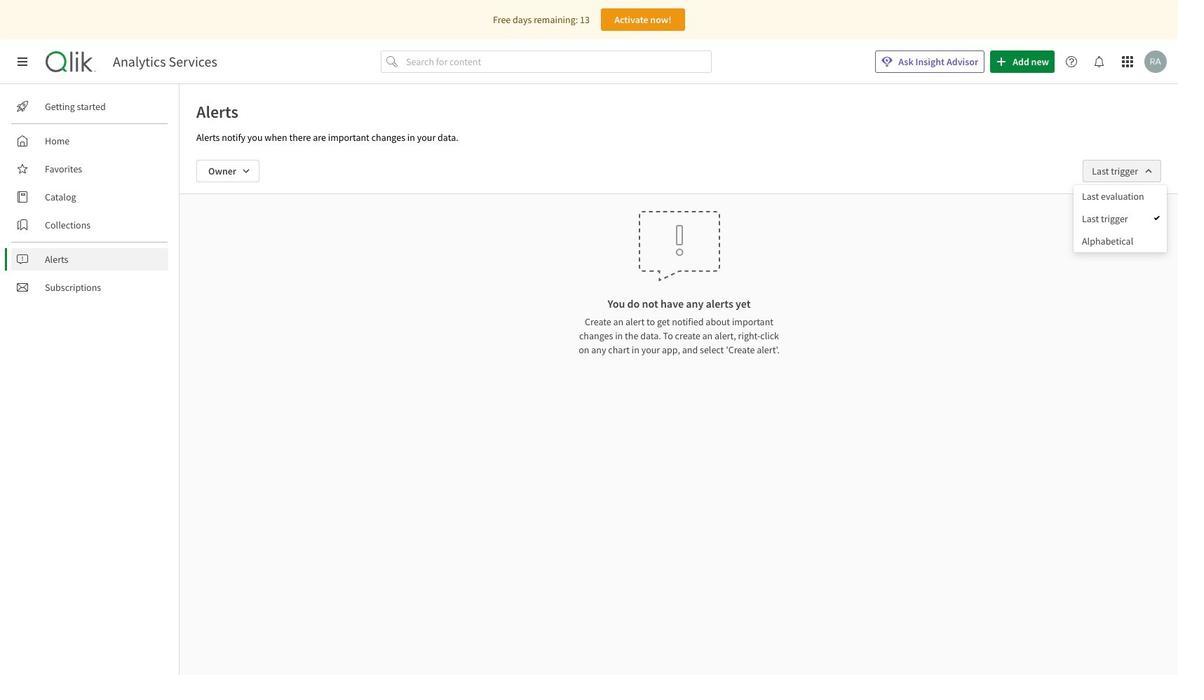 Task type: vqa. For each thing, say whether or not it's contained in the screenshot.
Explore the demo image
no



Task type: locate. For each thing, give the bounding box(es) containing it.
none field inside filters region
[[1083, 160, 1161, 182]]

filters region
[[0, 0, 1178, 675]]

2 option from the top
[[1074, 208, 1167, 230]]

1 option from the top
[[1074, 185, 1167, 208]]

None field
[[1083, 160, 1161, 182]]

option
[[1074, 185, 1167, 208], [1074, 208, 1167, 230], [1074, 230, 1167, 252]]

list box
[[1074, 185, 1167, 252]]



Task type: describe. For each thing, give the bounding box(es) containing it.
navigation pane element
[[0, 90, 179, 304]]

3 option from the top
[[1074, 230, 1167, 252]]

analytics services element
[[113, 53, 217, 70]]

close sidebar menu image
[[17, 56, 28, 67]]

list box inside filters region
[[1074, 185, 1167, 252]]



